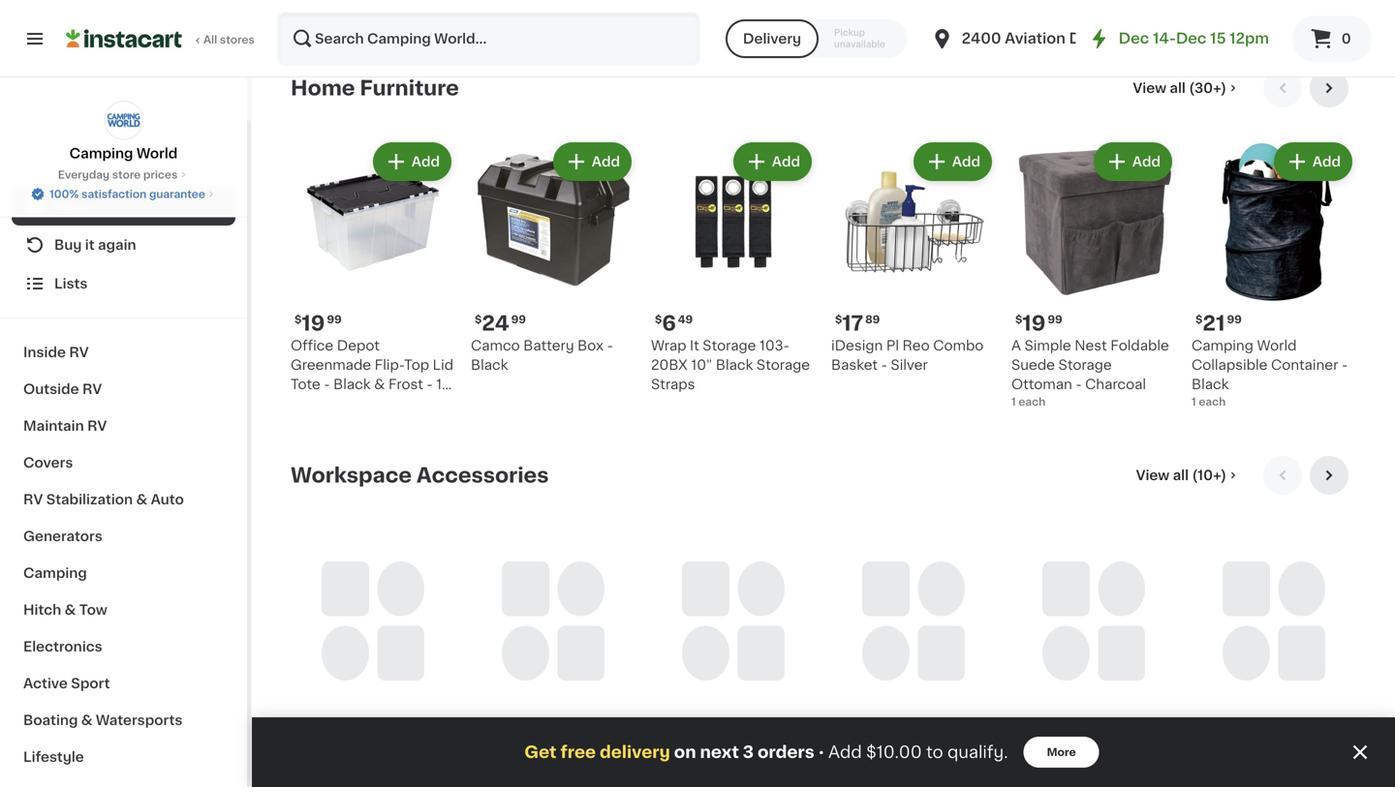 Task type: vqa. For each thing, say whether or not it's contained in the screenshot.
Collapsible
yes



Task type: describe. For each thing, give the bounding box(es) containing it.
ottoman
[[1011, 378, 1072, 391]]

sport
[[71, 677, 110, 691]]

(10+)
[[1192, 469, 1227, 482]]

office
[[291, 339, 333, 353]]

add for camco battery box - black
[[592, 155, 620, 169]]

gripper
[[831, 746, 883, 760]]

outside rv link
[[12, 371, 235, 408]]

view for 5
[[1136, 469, 1170, 482]]

stabilization
[[46, 493, 133, 507]]

furniture
[[360, 78, 459, 98]]

charcoal
[[1085, 378, 1146, 391]]

$ 6 49 for office depot greenmade flip-top lid tote - black & frost - 12 gallons
[[655, 313, 693, 334]]

$ 6 49 for 6
[[655, 701, 693, 721]]

stores
[[220, 34, 254, 45]]

$ 5 49
[[475, 701, 512, 721]]

add for wrap it storage 103- 20bx 10" black storage straps
[[772, 155, 800, 169]]

add button for idesign pl reo combo basket - silver
[[915, 144, 990, 179]]

dec 14-dec 15 12pm
[[1119, 31, 1269, 46]]

lifestyle link
[[12, 739, 235, 776]]

dr
[[1069, 31, 1087, 46]]

black,
[[471, 9, 505, 20]]

5 for $ 5 99
[[1203, 701, 1216, 721]]

watersports
[[96, 714, 183, 728]]

all
[[203, 34, 217, 45]]

1 dec from the left
[[1119, 31, 1149, 46]]

sponsored badge image
[[1011, 24, 1070, 35]]

$ 9 19
[[835, 701, 871, 721]]

wrap it storage 103- 20bx 10" black storage straps
[[651, 339, 810, 391]]

$ for idesign pl reo combo basket - silver
[[835, 314, 842, 325]]

outside rv
[[23, 383, 102, 396]]

product group containing 21
[[1192, 139, 1356, 410]]

storage inside a simple nest foldable suede storage ottoman - charcoal 1 each
[[1058, 358, 1112, 372]]

next
[[700, 745, 739, 761]]

black inside wrap it storage 103- 20bx 10" black storage straps
[[716, 358, 753, 372]]

generators
[[23, 530, 102, 544]]

satisfaction
[[82, 189, 147, 200]]

get
[[524, 745, 557, 761]]

camco battery box - black
[[471, 339, 613, 372]]

14-
[[1153, 31, 1176, 46]]

basket
[[831, 358, 878, 372]]

hanging
[[703, 746, 760, 760]]

9
[[842, 701, 856, 721]]

world for camping world
[[136, 147, 178, 160]]

lists link
[[12, 264, 235, 303]]

- left 12
[[427, 378, 433, 391]]

world for camping world collapsible container - black 1 each
[[1257, 339, 1297, 353]]

aviation
[[1005, 31, 1066, 46]]

nest
[[1075, 339, 1107, 353]]

rv down covers
[[23, 493, 43, 507]]

active sport link
[[12, 666, 235, 702]]

maintain rv link
[[12, 408, 235, 445]]

qualify.
[[948, 745, 1008, 761]]

add button for office depot greenmade flip-top lid tote - black & frost - 12 gallons
[[375, 144, 450, 179]]

100% satisfaction guarantee
[[50, 189, 205, 200]]

add inside treatment tracker modal 'dialog'
[[828, 745, 862, 761]]

add for office depot greenmade flip-top lid tote - black & frost - 12 gallons
[[412, 155, 440, 169]]

6 inside command medium designer hooks 6 ct
[[1011, 765, 1019, 776]]

2400
[[962, 31, 1001, 46]]

tote
[[291, 378, 321, 391]]

16 ct
[[651, 9, 677, 20]]

covers
[[23, 456, 73, 470]]

add for idesign pl reo combo basket - silver
[[952, 155, 980, 169]]

$ inside $ 5 49
[[475, 702, 482, 713]]

camping for camping
[[23, 567, 87, 580]]

simple
[[1025, 339, 1071, 353]]

treatment tracker modal dialog
[[252, 718, 1395, 788]]

idesign
[[831, 339, 883, 353]]

accessories
[[417, 466, 549, 486]]

view all (30+)
[[1133, 81, 1227, 95]]

add for camping world collapsible container - black
[[1313, 155, 1341, 169]]

$ inside $ 5 99
[[1196, 702, 1203, 713]]

maintain rv
[[23, 420, 107, 433]]

top
[[404, 358, 429, 372]]

add button for wrap it storage 103- 20bx 10" black storage straps
[[735, 144, 810, 179]]

item carousel region containing workspace accessories
[[291, 456, 1356, 788]]

free
[[560, 745, 596, 761]]

- inside camco battery box - black
[[607, 339, 613, 353]]

electronics link
[[12, 629, 235, 666]]

camping for camping world
[[69, 147, 133, 160]]

command for 6
[[651, 727, 722, 740]]

home
[[291, 78, 355, 98]]

service type group
[[726, 19, 907, 58]]

generators link
[[12, 518, 235, 555]]

12
[[436, 378, 450, 391]]

2400 aviation dr
[[962, 31, 1087, 46]]

prices
[[143, 170, 178, 180]]

20
[[507, 9, 521, 20]]

add button for camco battery box - black
[[555, 144, 630, 179]]

all for 5
[[1173, 469, 1189, 482]]

camping for camping world collapsible container - black 1 each
[[1192, 339, 1254, 353]]

command for 11
[[1011, 727, 1083, 740]]

active sport
[[23, 677, 110, 691]]

each inside the camping world collapsible container - black 1 each
[[1199, 397, 1226, 407]]

product group containing 24
[[471, 139, 636, 375]]

& inside 'link'
[[81, 714, 92, 728]]

100% satisfaction guarantee button
[[30, 183, 217, 202]]

89
[[865, 314, 880, 325]]

black, 20 in button
[[471, 0, 636, 22]]

rv for inside rv
[[69, 346, 89, 359]]

0 button
[[1292, 16, 1372, 62]]

each inside a simple nest foldable suede storage ottoman - charcoal 1 each
[[1019, 397, 1046, 407]]

black, 20 in
[[471, 9, 534, 20]]

shop
[[54, 200, 90, 213]]

strips
[[764, 746, 804, 760]]

storage down 103-
[[757, 358, 810, 372]]

orders
[[758, 745, 814, 761]]

99 inside $ 5 99
[[1218, 702, 1233, 713]]

outside
[[23, 383, 79, 396]]

1 inside the camping world collapsible container - black 1 each
[[1192, 397, 1196, 407]]

lifestyle
[[23, 751, 84, 764]]

5 for $ 5 49
[[482, 701, 495, 721]]

view for 21
[[1133, 81, 1166, 95]]

covers link
[[12, 445, 235, 482]]

6 add button from the left
[[1276, 144, 1351, 179]]

$ 19 99 for office depot greenmade flip-top lid tote - black & frost - 12 gallons
[[295, 313, 342, 334]]

command inside command broom gripper
[[831, 727, 903, 740]]

flip-
[[375, 358, 404, 372]]

camping world link
[[69, 101, 178, 163]]

- inside a simple nest foldable suede storage ottoman - charcoal 1 each
[[1076, 378, 1082, 391]]

shop link
[[12, 187, 235, 226]]

$10.00
[[866, 745, 922, 761]]

it
[[85, 238, 95, 252]]

19 inside $ 9 19
[[858, 702, 871, 713]]

product group containing 9
[[831, 526, 996, 778]]

delivery
[[600, 745, 670, 761]]

16
[[651, 9, 663, 20]]

0
[[1342, 32, 1351, 46]]

black inside the camping world collapsible container - black 1 each
[[1192, 378, 1229, 391]]

99 for command medium designer hooks
[[1042, 702, 1057, 713]]

& inside the office depot greenmade flip-top lid tote - black & frost - 12 gallons
[[374, 378, 385, 391]]

pl
[[886, 339, 899, 353]]

3
[[743, 745, 754, 761]]



Task type: locate. For each thing, give the bounding box(es) containing it.
camping
[[69, 147, 133, 160], [1192, 339, 1254, 353], [23, 567, 87, 580]]

auto
[[151, 493, 184, 507]]

command up the gripper
[[831, 727, 903, 740]]

inside rv
[[23, 346, 89, 359]]

camping down generators
[[23, 567, 87, 580]]

all stores
[[203, 34, 254, 45]]

$ for a simple nest foldable suede storage ottoman - charcoal
[[1015, 314, 1022, 325]]

$ 19 99
[[295, 313, 342, 334], [1015, 313, 1063, 334]]

- down pl
[[881, 358, 887, 372]]

rv right maintain
[[87, 420, 107, 433]]

1 down collapsible
[[1192, 397, 1196, 407]]

17
[[842, 313, 863, 334]]

1 horizontal spatial each
[[1199, 397, 1226, 407]]

reo
[[903, 339, 930, 353]]

1 horizontal spatial 5
[[1203, 701, 1216, 721]]

-
[[607, 339, 613, 353], [881, 358, 887, 372], [1342, 358, 1348, 372], [324, 378, 330, 391], [427, 378, 433, 391], [1076, 378, 1082, 391]]

0 horizontal spatial 19
[[302, 313, 325, 334]]

1 vertical spatial item carousel region
[[291, 456, 1356, 788]]

$ inside $ 24 99
[[475, 314, 482, 325]]

5 add button from the left
[[1096, 144, 1170, 179]]

1 command from the left
[[651, 727, 722, 740]]

greenmade
[[291, 358, 371, 372]]

rv inside 'link'
[[87, 420, 107, 433]]

21
[[1203, 313, 1225, 334]]

black inside the office depot greenmade flip-top lid tote - black & frost - 12 gallons
[[333, 378, 371, 391]]

medium inside 'command medium picture hanging strips 4 ct'
[[726, 727, 781, 740]]

all left (10+)
[[1173, 469, 1189, 482]]

(30+)
[[1189, 81, 1227, 95]]

1 1 from the left
[[1011, 397, 1016, 407]]

$ inside $ 9 19
[[835, 702, 842, 713]]

& right boating
[[81, 714, 92, 728]]

it
[[690, 339, 699, 353]]

rv right inside
[[69, 346, 89, 359]]

wrap
[[651, 339, 686, 353]]

product group containing 11
[[1011, 526, 1176, 778]]

$ for command medium designer hooks
[[1015, 702, 1022, 713]]

0 horizontal spatial command
[[651, 727, 722, 740]]

•
[[818, 745, 825, 760]]

- inside the camping world collapsible container - black 1 each
[[1342, 358, 1348, 372]]

world up container
[[1257, 339, 1297, 353]]

0 horizontal spatial each
[[1019, 397, 1046, 407]]

&
[[374, 378, 385, 391], [136, 493, 147, 507], [65, 604, 76, 617], [81, 714, 92, 728]]

view all (30+) button
[[1125, 69, 1248, 108]]

1 inside a simple nest foldable suede storage ottoman - charcoal 1 each
[[1011, 397, 1016, 407]]

99 inside $ 11 99
[[1042, 702, 1057, 713]]

delivery button
[[726, 19, 819, 58]]

19 up simple at the right of page
[[1022, 313, 1046, 334]]

19 up "office"
[[302, 313, 325, 334]]

ct inside command medium designer hooks 6 ct
[[1021, 765, 1033, 776]]

$ 5 99
[[1196, 701, 1233, 721]]

0 horizontal spatial 1
[[1011, 397, 1016, 407]]

$ 6 49
[[655, 313, 693, 334], [295, 701, 332, 721], [655, 701, 693, 721]]

20bx
[[651, 358, 688, 372]]

in
[[524, 9, 534, 20]]

3 add button from the left
[[735, 144, 810, 179]]

19 for office depot greenmade flip-top lid tote - black & frost - 12 gallons
[[302, 313, 325, 334]]

19 right 9
[[858, 702, 871, 713]]

rv stabilization & auto
[[23, 493, 184, 507]]

2 horizontal spatial command
[[1011, 727, 1083, 740]]

$ for office depot greenmade flip-top lid tote - black & frost - 12 gallons
[[295, 314, 302, 325]]

frost
[[389, 378, 423, 391]]

broom
[[906, 727, 951, 740]]

black right "10""
[[716, 358, 753, 372]]

1 $ 19 99 from the left
[[295, 313, 342, 334]]

collapsible
[[1192, 358, 1268, 372]]

world inside the camping world collapsible container - black 1 each
[[1257, 339, 1297, 353]]

item carousel region containing home furniture
[[291, 69, 1356, 441]]

2 vertical spatial camping
[[23, 567, 87, 580]]

medium up "3"
[[726, 727, 781, 740]]

1 horizontal spatial medium
[[1086, 727, 1142, 740]]

straps
[[651, 378, 695, 391]]

suede
[[1011, 358, 1055, 372]]

15
[[1210, 31, 1226, 46]]

$ 21 99
[[1196, 313, 1242, 334]]

1 horizontal spatial 1
[[1192, 397, 1196, 407]]

2 dec from the left
[[1176, 31, 1207, 46]]

$ for wrap it storage 103- 20bx 10" black storage straps
[[655, 314, 662, 325]]

view all (10+)
[[1136, 469, 1227, 482]]

0 horizontal spatial world
[[136, 147, 178, 160]]

store
[[112, 170, 141, 180]]

medium up hooks
[[1086, 727, 1142, 740]]

0 vertical spatial world
[[136, 147, 178, 160]]

0 horizontal spatial $ 19 99
[[295, 313, 342, 334]]

dec left 15 on the right
[[1176, 31, 1207, 46]]

1 5 from the left
[[482, 701, 495, 721]]

lid
[[433, 358, 453, 372]]

all stores link
[[66, 12, 256, 66]]

everyday store prices link
[[58, 167, 189, 183]]

medium inside command medium designer hooks 6 ct
[[1086, 727, 1142, 740]]

0 horizontal spatial 5
[[482, 701, 495, 721]]

1 medium from the left
[[726, 727, 781, 740]]

$ inside $ 17 89
[[835, 314, 842, 325]]

ct right 4
[[661, 765, 672, 776]]

medium for 6
[[726, 727, 781, 740]]

container
[[1271, 358, 1338, 372]]

delivery
[[743, 32, 801, 46]]

all inside view all (10+) popup button
[[1173, 469, 1189, 482]]

get free delivery on next 3 orders • add $10.00 to qualify.
[[524, 745, 1008, 761]]

world up prices at top
[[136, 147, 178, 160]]

rv stabilization & auto link
[[12, 482, 235, 518]]

hooks
[[1077, 746, 1120, 760]]

silver
[[891, 358, 928, 372]]

3 command from the left
[[1011, 727, 1083, 740]]

0 vertical spatial all
[[1170, 81, 1186, 95]]

picture
[[651, 746, 700, 760]]

product group
[[291, 139, 455, 411], [471, 139, 636, 375], [651, 139, 816, 394], [831, 139, 996, 375], [1011, 139, 1176, 410], [1192, 139, 1356, 410], [291, 526, 455, 778], [471, 526, 636, 778], [651, 526, 816, 778], [831, 526, 996, 778], [1011, 526, 1176, 778], [1192, 526, 1356, 788]]

again
[[98, 238, 136, 252]]

ct inside 16 ct button
[[665, 9, 677, 20]]

command
[[651, 727, 722, 740], [831, 727, 903, 740], [1011, 727, 1083, 740]]

2 item carousel region from the top
[[291, 456, 1356, 788]]

& down flip-
[[374, 378, 385, 391]]

storage up "10""
[[703, 339, 756, 353]]

1 each from the left
[[1019, 397, 1046, 407]]

None search field
[[277, 12, 700, 66]]

rv for maintain rv
[[87, 420, 107, 433]]

99 for a simple nest foldable suede storage ottoman - charcoal
[[1048, 314, 1063, 325]]

$ 24 99
[[475, 313, 526, 334]]

rv right outside
[[82, 383, 102, 396]]

$ 19 99 for a simple nest foldable suede storage ottoman - charcoal
[[1015, 313, 1063, 334]]

more button
[[1024, 737, 1099, 768]]

all for 21
[[1170, 81, 1186, 95]]

& left auto
[[136, 493, 147, 507]]

camping world logo image
[[104, 101, 143, 140]]

1 vertical spatial all
[[1173, 469, 1189, 482]]

idesign pl reo combo basket - silver
[[831, 339, 984, 372]]

4
[[651, 765, 658, 776]]

command up on on the left bottom
[[651, 727, 722, 740]]

$ inside $ 21 99
[[1196, 314, 1203, 325]]

1 horizontal spatial 19
[[858, 702, 871, 713]]

command up designer
[[1011, 727, 1083, 740]]

product group containing 17
[[831, 139, 996, 375]]

view left (10+)
[[1136, 469, 1170, 482]]

add
[[412, 155, 440, 169], [592, 155, 620, 169], [772, 155, 800, 169], [952, 155, 980, 169], [1132, 155, 1161, 169], [1313, 155, 1341, 169], [828, 745, 862, 761]]

on
[[674, 745, 696, 761]]

each down collapsible
[[1199, 397, 1226, 407]]

0 horizontal spatial dec
[[1119, 31, 1149, 46]]

black down greenmade
[[333, 378, 371, 391]]

$ 11 99
[[1015, 701, 1057, 721]]

2 5 from the left
[[1203, 701, 1216, 721]]

1 vertical spatial view
[[1136, 469, 1170, 482]]

item carousel region
[[291, 69, 1356, 441], [291, 456, 1356, 788]]

active
[[23, 677, 68, 691]]

camping up everyday store prices
[[69, 147, 133, 160]]

& left tow
[[65, 604, 76, 617]]

command inside 'command medium picture hanging strips 4 ct'
[[651, 727, 722, 740]]

1 add button from the left
[[375, 144, 450, 179]]

camping world
[[69, 147, 178, 160]]

0 vertical spatial view
[[1133, 81, 1166, 95]]

more
[[1047, 747, 1076, 758]]

2 medium from the left
[[1086, 727, 1142, 740]]

each
[[1019, 397, 1046, 407], [1199, 397, 1226, 407]]

all inside view all (30+) popup button
[[1170, 81, 1186, 95]]

$ for command medium picture hanging strips
[[655, 702, 662, 713]]

ct down designer
[[1021, 765, 1033, 776]]

- down greenmade
[[324, 378, 330, 391]]

medium for 11
[[1086, 727, 1142, 740]]

$ for camping world collapsible container - black
[[1196, 314, 1203, 325]]

- right ottoman
[[1076, 378, 1082, 391]]

$ for command broom gripper
[[835, 702, 842, 713]]

$
[[295, 314, 302, 325], [475, 314, 482, 325], [655, 314, 662, 325], [835, 314, 842, 325], [1015, 314, 1022, 325], [1196, 314, 1203, 325], [295, 702, 302, 713], [475, 702, 482, 713], [655, 702, 662, 713], [835, 702, 842, 713], [1015, 702, 1022, 713], [1196, 702, 1203, 713]]

box
[[578, 339, 604, 353]]

- right 'box'
[[607, 339, 613, 353]]

99 inside $ 21 99
[[1227, 314, 1242, 325]]

black down collapsible
[[1192, 378, 1229, 391]]

boating & watersports
[[23, 714, 183, 728]]

$ inside $ 11 99
[[1015, 702, 1022, 713]]

2 add button from the left
[[555, 144, 630, 179]]

99 for camping world collapsible container - black
[[1227, 314, 1242, 325]]

49 inside $ 5 49
[[497, 702, 512, 713]]

gallons
[[291, 397, 342, 411]]

2 horizontal spatial 19
[[1022, 313, 1046, 334]]

- inside idesign pl reo combo basket - silver
[[881, 358, 887, 372]]

ct right 16
[[665, 9, 677, 20]]

$ for camco battery box - black
[[475, 314, 482, 325]]

103-
[[760, 339, 789, 353]]

0 vertical spatial item carousel region
[[291, 69, 1356, 441]]

1 horizontal spatial dec
[[1176, 31, 1207, 46]]

- right container
[[1342, 358, 1348, 372]]

19 for a simple nest foldable suede storage ottoman - charcoal
[[1022, 313, 1046, 334]]

0 vertical spatial camping
[[69, 147, 133, 160]]

2 command from the left
[[831, 727, 903, 740]]

2 each from the left
[[1199, 397, 1226, 407]]

buy
[[54, 238, 82, 252]]

4 add button from the left
[[915, 144, 990, 179]]

hitch & tow
[[23, 604, 107, 617]]

1 vertical spatial world
[[1257, 339, 1297, 353]]

everyday
[[58, 170, 110, 180]]

6
[[662, 313, 676, 334], [302, 701, 316, 721], [662, 701, 676, 721], [1011, 765, 1019, 776]]

5
[[482, 701, 495, 721], [1203, 701, 1216, 721]]

1 horizontal spatial world
[[1257, 339, 1297, 353]]

Search field
[[279, 14, 698, 64]]

all left (30+)
[[1170, 81, 1186, 95]]

storage down nest
[[1058, 358, 1112, 372]]

rv
[[69, 346, 89, 359], [82, 383, 102, 396], [87, 420, 107, 433], [23, 493, 43, 507]]

$ 19 99 up "office"
[[295, 313, 342, 334]]

camco
[[471, 339, 520, 353]]

view
[[1133, 81, 1166, 95], [1136, 469, 1170, 482]]

home furniture
[[291, 78, 459, 98]]

99 inside $ 24 99
[[511, 314, 526, 325]]

camping inside the camping world collapsible container - black 1 each
[[1192, 339, 1254, 353]]

2 1 from the left
[[1192, 397, 1196, 407]]

black down camco
[[471, 358, 508, 372]]

1 vertical spatial camping
[[1192, 339, 1254, 353]]

command inside command medium designer hooks 6 ct
[[1011, 727, 1083, 740]]

view down 14-
[[1133, 81, 1166, 95]]

0 horizontal spatial medium
[[726, 727, 781, 740]]

1 horizontal spatial $ 19 99
[[1015, 313, 1063, 334]]

$ 17 89
[[835, 313, 880, 334]]

instacart logo image
[[66, 27, 182, 50]]

add for a simple nest foldable suede storage ottoman - charcoal
[[1132, 155, 1161, 169]]

1 item carousel region from the top
[[291, 69, 1356, 441]]

dec left 14-
[[1119, 31, 1149, 46]]

$ 19 99 up simple at the right of page
[[1015, 313, 1063, 334]]

2 $ 19 99 from the left
[[1015, 313, 1063, 334]]

99 for office depot greenmade flip-top lid tote - black & frost - 12 gallons
[[327, 314, 342, 325]]

a
[[1011, 339, 1021, 353]]

ct inside 'command medium picture hanging strips 4 ct'
[[661, 765, 672, 776]]

foldable
[[1111, 339, 1169, 353]]

rv for outside rv
[[82, 383, 102, 396]]

camping world collapsible container - black 1 each
[[1192, 339, 1348, 407]]

view all (10+) button
[[1128, 456, 1248, 495]]

camping up collapsible
[[1192, 339, 1254, 353]]

99 for camco battery box - black
[[511, 314, 526, 325]]

1 horizontal spatial command
[[831, 727, 903, 740]]

command medium designer hooks 6 ct
[[1011, 727, 1142, 776]]

1 down ottoman
[[1011, 397, 1016, 407]]

black inside camco battery box - black
[[471, 358, 508, 372]]

designer
[[1011, 746, 1073, 760]]

to
[[926, 745, 943, 761]]

each down ottoman
[[1019, 397, 1046, 407]]



